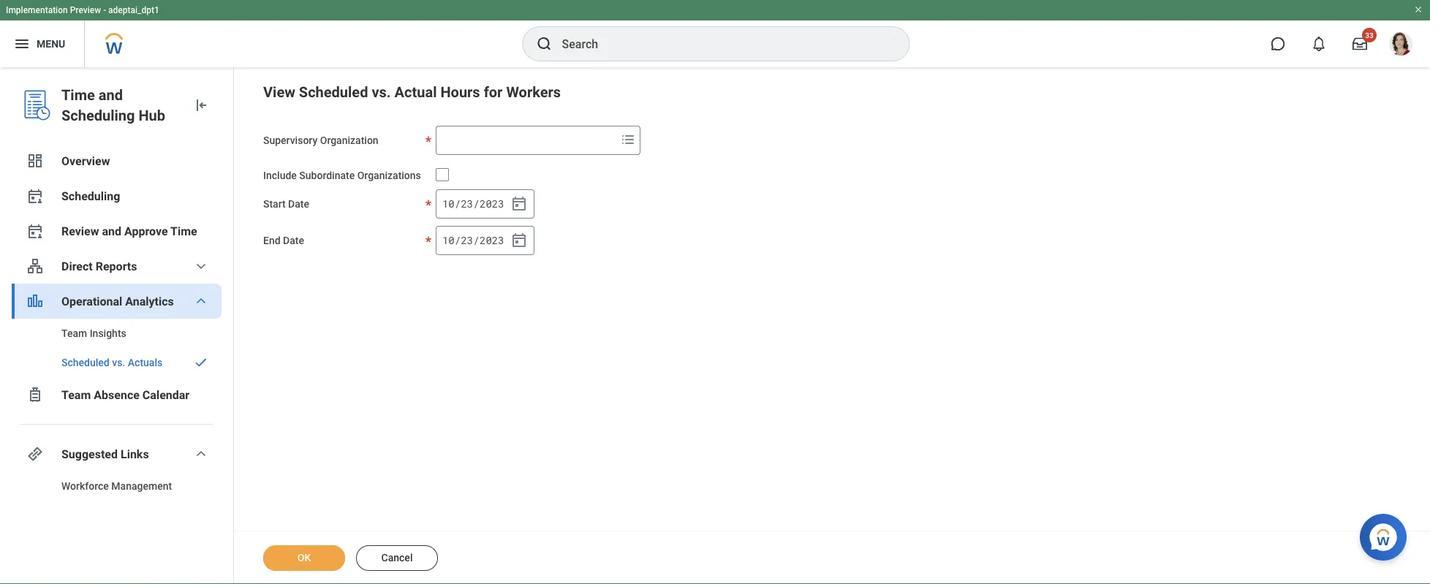 Task type: locate. For each thing, give the bounding box(es) containing it.
include subordinate organizations
[[263, 170, 421, 182]]

search image
[[536, 35, 553, 53]]

direct
[[61, 259, 93, 273]]

menu
[[37, 38, 65, 50]]

implementation
[[6, 5, 68, 15]]

0 vertical spatial 10
[[443, 197, 455, 211]]

team absence calendar
[[61, 388, 190, 402]]

cancel button
[[356, 546, 438, 571]]

include
[[263, 170, 297, 182]]

0 horizontal spatial scheduled
[[61, 357, 110, 369]]

2 10 from the top
[[443, 234, 455, 247]]

scheduled
[[299, 83, 368, 101], [61, 357, 110, 369]]

workforce management
[[61, 480, 172, 492]]

scheduling up overview
[[61, 107, 135, 124]]

2 chevron down small image from the top
[[192, 446, 210, 463]]

0 vertical spatial team
[[61, 327, 87, 339]]

link image
[[26, 446, 44, 463]]

scheduling inside scheduling link
[[61, 189, 120, 203]]

hub
[[139, 107, 165, 124]]

team for team absence calendar
[[61, 388, 91, 402]]

23 inside start date group
[[461, 197, 474, 211]]

2 23 from the top
[[461, 234, 474, 247]]

1 vertical spatial 10
[[443, 234, 455, 247]]

1 23 from the top
[[461, 197, 474, 211]]

1 vertical spatial 2023
[[480, 234, 505, 247]]

end date
[[263, 235, 304, 247]]

0 vertical spatial scheduled
[[299, 83, 368, 101]]

time right approve
[[171, 224, 197, 238]]

team inside the operational analytics element
[[61, 327, 87, 339]]

10
[[443, 197, 455, 211], [443, 234, 455, 247]]

and inside "time and scheduling hub"
[[99, 86, 123, 104]]

1 2023 from the top
[[480, 197, 505, 211]]

10 inside start date group
[[443, 197, 455, 211]]

date
[[288, 198, 309, 210], [283, 235, 304, 247]]

calendar image down start date group
[[511, 232, 528, 249]]

time down the menu
[[61, 86, 95, 104]]

and for time
[[99, 86, 123, 104]]

2023 inside start date group
[[480, 197, 505, 211]]

notifications large image
[[1312, 37, 1327, 51]]

1 vertical spatial chevron down small image
[[192, 446, 210, 463]]

scheduling down overview
[[61, 189, 120, 203]]

chevron down small image
[[192, 258, 210, 275], [192, 446, 210, 463]]

calendar image up end date group
[[511, 195, 528, 213]]

subordinate
[[299, 170, 355, 182]]

calendar user solid image inside 'review and approve time' link
[[26, 222, 44, 240]]

vs. inside scheduled vs. actuals link
[[112, 357, 125, 369]]

1 vertical spatial date
[[283, 235, 304, 247]]

0 horizontal spatial time
[[61, 86, 95, 104]]

vs. left actual
[[372, 83, 391, 101]]

10 / 23 / 2023 down start date group
[[443, 234, 505, 247]]

1 horizontal spatial time
[[171, 224, 197, 238]]

1 horizontal spatial scheduled
[[299, 83, 368, 101]]

0 vertical spatial 10 / 23 / 2023
[[443, 197, 505, 211]]

ok
[[298, 552, 311, 564]]

and up overview link
[[99, 86, 123, 104]]

team
[[61, 327, 87, 339], [61, 388, 91, 402]]

10 / 23 / 2023 inside end date group
[[443, 234, 505, 247]]

0 vertical spatial 23
[[461, 197, 474, 211]]

10 / 23 / 2023 up end date group
[[443, 197, 505, 211]]

overview link
[[12, 143, 222, 179]]

profile logan mcneil image
[[1390, 32, 1413, 59]]

1 calendar user solid image from the top
[[26, 187, 44, 205]]

calendar image inside end date group
[[511, 232, 528, 249]]

1 vertical spatial vs.
[[112, 357, 125, 369]]

view team image
[[26, 258, 44, 275]]

direct reports
[[61, 259, 137, 273]]

review and approve time
[[61, 224, 197, 238]]

2023 for start date
[[480, 197, 505, 211]]

organization
[[320, 135, 379, 147]]

calendar image
[[511, 195, 528, 213], [511, 232, 528, 249]]

1 chevron down small image from the top
[[192, 258, 210, 275]]

23
[[461, 197, 474, 211], [461, 234, 474, 247]]

1 vertical spatial 23
[[461, 234, 474, 247]]

1 10 / 23 / 2023 from the top
[[443, 197, 505, 211]]

23 down start date group
[[461, 234, 474, 247]]

2 scheduling from the top
[[61, 189, 120, 203]]

33
[[1366, 31, 1374, 40]]

time and scheduling hub element
[[61, 85, 181, 126]]

10 up end date group
[[443, 197, 455, 211]]

links
[[121, 447, 149, 461]]

10 / 23 / 2023 for end date
[[443, 234, 505, 247]]

scheduled up supervisory organization
[[299, 83, 368, 101]]

2 team from the top
[[61, 388, 91, 402]]

1 team from the top
[[61, 327, 87, 339]]

operational analytics
[[61, 294, 174, 308]]

1 10 from the top
[[443, 197, 455, 211]]

vs. left actuals
[[112, 357, 125, 369]]

team inside 'link'
[[61, 388, 91, 402]]

team left insights at the bottom left
[[61, 327, 87, 339]]

chevron down small image
[[192, 293, 210, 310]]

10 / 23 / 2023
[[443, 197, 505, 211], [443, 234, 505, 247]]

overview
[[61, 154, 110, 168]]

2023 inside end date group
[[480, 234, 505, 247]]

1 calendar image from the top
[[511, 195, 528, 213]]

date right start
[[288, 198, 309, 210]]

0 vertical spatial calendar image
[[511, 195, 528, 213]]

vs.
[[372, 83, 391, 101], [112, 357, 125, 369]]

0 vertical spatial and
[[99, 86, 123, 104]]

0 horizontal spatial vs.
[[112, 357, 125, 369]]

organizations
[[358, 170, 421, 182]]

1 vertical spatial team
[[61, 388, 91, 402]]

0 vertical spatial 2023
[[480, 197, 505, 211]]

0 vertical spatial scheduling
[[61, 107, 135, 124]]

chevron down small image up chevron down small image
[[192, 258, 210, 275]]

workforce management link
[[12, 472, 222, 501]]

scheduling link
[[12, 179, 222, 214]]

and
[[99, 86, 123, 104], [102, 224, 121, 238]]

preview
[[70, 5, 101, 15]]

0 vertical spatial vs.
[[372, 83, 391, 101]]

date for end date
[[283, 235, 304, 247]]

10 down start date group
[[443, 234, 455, 247]]

scheduling
[[61, 107, 135, 124], [61, 189, 120, 203]]

2023 up end date group
[[480, 197, 505, 211]]

2023 down start date group
[[480, 234, 505, 247]]

prompts image
[[620, 131, 637, 149]]

0 vertical spatial chevron down small image
[[192, 258, 210, 275]]

2 2023 from the top
[[480, 234, 505, 247]]

23 up end date group
[[461, 197, 474, 211]]

10 inside end date group
[[443, 234, 455, 247]]

calendar user solid image inside scheduling link
[[26, 187, 44, 205]]

calendar image inside start date group
[[511, 195, 528, 213]]

scheduling inside "time and scheduling hub"
[[61, 107, 135, 124]]

supervisory organization
[[263, 135, 379, 147]]

1 vertical spatial 10 / 23 / 2023
[[443, 234, 505, 247]]

1 vertical spatial scheduling
[[61, 189, 120, 203]]

date right end
[[283, 235, 304, 247]]

1 vertical spatial scheduled
[[61, 357, 110, 369]]

2 10 / 23 / 2023 from the top
[[443, 234, 505, 247]]

implementation preview -   adeptai_dpt1
[[6, 5, 159, 15]]

1 vertical spatial calendar user solid image
[[26, 222, 44, 240]]

0 vertical spatial time
[[61, 86, 95, 104]]

time inside "time and scheduling hub"
[[61, 86, 95, 104]]

2 calendar user solid image from the top
[[26, 222, 44, 240]]

calendar user solid image up view team icon
[[26, 222, 44, 240]]

calendar user solid image down dashboard image
[[26, 187, 44, 205]]

10 / 23 / 2023 inside start date group
[[443, 197, 505, 211]]

time
[[61, 86, 95, 104], [171, 224, 197, 238]]

team left absence
[[61, 388, 91, 402]]

scheduled down team insights
[[61, 357, 110, 369]]

1 vertical spatial calendar image
[[511, 232, 528, 249]]

chevron down small image right links
[[192, 446, 210, 463]]

for
[[484, 83, 503, 101]]

23 inside end date group
[[461, 234, 474, 247]]

/
[[455, 197, 461, 211], [474, 197, 480, 211], [455, 234, 461, 247], [474, 234, 480, 247]]

and right review
[[102, 224, 121, 238]]

2023
[[480, 197, 505, 211], [480, 234, 505, 247]]

1 vertical spatial and
[[102, 224, 121, 238]]

0 vertical spatial date
[[288, 198, 309, 210]]

1 scheduling from the top
[[61, 107, 135, 124]]

view scheduled vs. actual hours for workers
[[263, 83, 561, 101]]

1 horizontal spatial vs.
[[372, 83, 391, 101]]

calendar image for start date
[[511, 195, 528, 213]]

1 vertical spatial time
[[171, 224, 197, 238]]

cancel
[[382, 552, 413, 564]]

scheduled inside the operational analytics element
[[61, 357, 110, 369]]

calendar user solid image
[[26, 187, 44, 205], [26, 222, 44, 240]]

10 for end date
[[443, 234, 455, 247]]

scheduled vs. actuals
[[61, 357, 163, 369]]

2 calendar image from the top
[[511, 232, 528, 249]]

0 vertical spatial calendar user solid image
[[26, 187, 44, 205]]

team insights link
[[12, 319, 222, 348]]

chevron down small image for reports
[[192, 258, 210, 275]]



Task type: vqa. For each thing, say whether or not it's contained in the screenshot.
table icon related to expand table image
no



Task type: describe. For each thing, give the bounding box(es) containing it.
direct reports button
[[12, 249, 222, 284]]

scheduled vs. actuals link
[[12, 348, 222, 378]]

workforce
[[61, 480, 109, 492]]

analytics
[[125, 294, 174, 308]]

workers
[[507, 83, 561, 101]]

navigation pane region
[[0, 67, 234, 585]]

suggested links
[[61, 447, 149, 461]]

ok button
[[263, 546, 345, 571]]

start date group
[[436, 189, 535, 219]]

view
[[263, 83, 295, 101]]

calendar
[[143, 388, 190, 402]]

menu button
[[0, 20, 84, 67]]

team for team insights
[[61, 327, 87, 339]]

reports
[[96, 259, 137, 273]]

start
[[263, 198, 286, 210]]

operational
[[61, 294, 122, 308]]

end date group
[[436, 226, 535, 255]]

calendar user solid image for scheduling
[[26, 187, 44, 205]]

adeptai_dpt1
[[108, 5, 159, 15]]

justify image
[[13, 35, 31, 53]]

-
[[103, 5, 106, 15]]

check image
[[192, 356, 210, 370]]

23 for end date
[[461, 234, 474, 247]]

chart image
[[26, 293, 44, 310]]

absence
[[94, 388, 140, 402]]

hours
[[441, 83, 480, 101]]

Supervisory Organization field
[[437, 127, 617, 154]]

date for start date
[[288, 198, 309, 210]]

10 for start date
[[443, 197, 455, 211]]

23 for start date
[[461, 197, 474, 211]]

33 button
[[1345, 28, 1378, 60]]

start date
[[263, 198, 309, 210]]

calendar image for end date
[[511, 232, 528, 249]]

chevron down small image for links
[[192, 446, 210, 463]]

operational analytics element
[[12, 319, 222, 378]]

Search Workday  search field
[[562, 28, 880, 60]]

supervisory
[[263, 135, 318, 147]]

close environment banner image
[[1415, 5, 1424, 14]]

time and scheduling hub
[[61, 86, 165, 124]]

and for review
[[102, 224, 121, 238]]

actual
[[395, 83, 437, 101]]

transformation import image
[[192, 97, 210, 114]]

end
[[263, 235, 281, 247]]

menu banner
[[0, 0, 1431, 67]]

dashboard image
[[26, 152, 44, 170]]

suggested
[[61, 447, 118, 461]]

suggested links button
[[12, 437, 222, 472]]

calendar user solid image for review and approve time
[[26, 222, 44, 240]]

2023 for end date
[[480, 234, 505, 247]]

review
[[61, 224, 99, 238]]

10 / 23 / 2023 for start date
[[443, 197, 505, 211]]

operational analytics button
[[12, 284, 222, 319]]

approve
[[124, 224, 168, 238]]

team absence calendar link
[[12, 378, 222, 413]]

task timeoff image
[[26, 386, 44, 404]]

insights
[[90, 327, 126, 339]]

team insights
[[61, 327, 126, 339]]

management
[[111, 480, 172, 492]]

inbox large image
[[1353, 37, 1368, 51]]

actuals
[[128, 357, 163, 369]]

review and approve time link
[[12, 214, 222, 249]]



